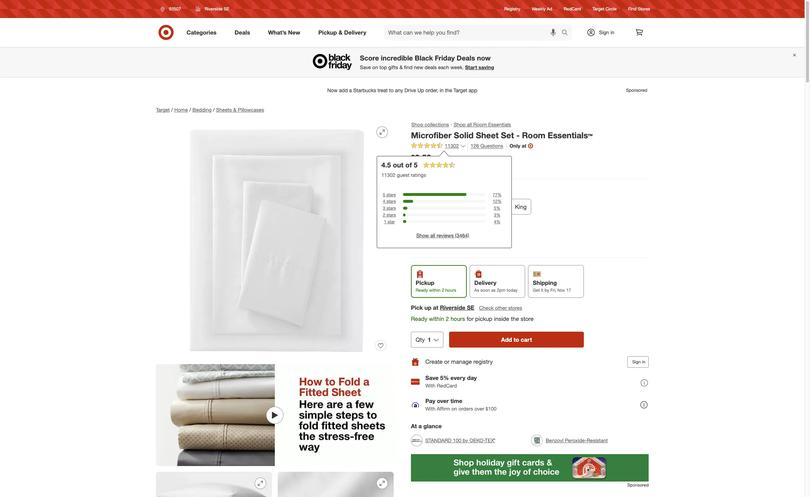 Task type: locate. For each thing, give the bounding box(es) containing it.
1 horizontal spatial xl
[[454, 187, 461, 194]]

delivery
[[344, 29, 367, 36], [475, 279, 497, 287]]

stars
[[387, 192, 396, 197], [387, 199, 396, 204], [387, 206, 396, 211], [387, 212, 396, 218]]

gray image
[[412, 232, 427, 247]]

standard
[[426, 438, 452, 444]]

/ left sheets at the top of page
[[213, 107, 215, 113]]

room right -
[[522, 130, 546, 140]]

2 stars from the top
[[387, 199, 396, 204]]

sudden sapphire image
[[450, 232, 465, 247]]

0 horizontal spatial in
[[611, 29, 615, 35]]

riverside up categories link
[[205, 6, 223, 12]]

sign in button
[[628, 356, 649, 368]]

target
[[593, 6, 605, 12], [156, 107, 170, 113]]

0 vertical spatial with
[[426, 383, 436, 389]]

se inside riverside se dropdown button
[[224, 6, 229, 12]]

0 horizontal spatial 1
[[384, 219, 387, 224]]

4 stars from the top
[[387, 212, 396, 218]]

xl
[[454, 187, 461, 194], [445, 203, 453, 211]]

show all reviews (3464) button
[[417, 232, 469, 239]]

save 5% every day with redcard
[[426, 375, 477, 389]]

0 vertical spatial delivery
[[344, 29, 367, 36]]

delivery as soon as 2pm today
[[475, 279, 518, 293]]

what's
[[268, 29, 287, 36]]

1 horizontal spatial /
[[189, 107, 191, 113]]

0 horizontal spatial 2
[[383, 212, 386, 218]]

1 vertical spatial delivery
[[475, 279, 497, 287]]

room up the sheet
[[474, 121, 487, 128]]

0 horizontal spatial 11302
[[382, 172, 396, 178]]

by right 100
[[463, 438, 468, 444]]

5 right of
[[414, 161, 418, 169]]

bedding link
[[193, 107, 212, 113]]

ready up pick
[[416, 288, 428, 293]]

0 vertical spatial 3
[[383, 206, 386, 211]]

xl up the full 'link'
[[454, 187, 461, 194]]

deals
[[425, 64, 437, 70]]

orders
[[459, 406, 473, 412]]

black
[[415, 54, 433, 62]]

11302 inside 11302 link
[[445, 143, 459, 149]]

1 vertical spatial xl
[[445, 203, 453, 211]]

4 %
[[494, 219, 501, 224]]

0 vertical spatial room
[[474, 121, 487, 128]]

1 horizontal spatial sign
[[633, 359, 641, 365]]

add
[[501, 336, 512, 343]]

0 vertical spatial 5
[[414, 161, 418, 169]]

shipping get it by fri, nov 17
[[533, 279, 571, 293]]

pickup inside pickup & delivery link
[[318, 29, 337, 36]]

within
[[429, 288, 441, 293], [429, 315, 444, 323]]

0 horizontal spatial redcard
[[437, 383, 457, 389]]

0 horizontal spatial over
[[437, 398, 449, 405]]

of
[[406, 161, 412, 169]]

3 for 3 stars
[[383, 206, 386, 211]]

1 horizontal spatial save
[[426, 375, 439, 382]]

0 horizontal spatial sign in
[[599, 29, 615, 35]]

on inside pay over time with affirm on orders over $100
[[452, 406, 457, 412]]

0 horizontal spatial 5
[[383, 192, 386, 197]]

0 horizontal spatial all
[[431, 232, 436, 239]]

all inside button
[[431, 232, 436, 239]]

% up 4 %
[[497, 212, 501, 218]]

1 stars from the top
[[387, 192, 396, 197]]

1 vertical spatial redcard
[[437, 383, 457, 389]]

only at
[[510, 143, 527, 149]]

blush image
[[469, 232, 484, 247]]

0 vertical spatial xl
[[454, 187, 461, 194]]

at
[[522, 143, 527, 149], [433, 304, 439, 311]]

1 horizontal spatial deals
[[457, 54, 475, 62]]

room
[[474, 121, 487, 128], [522, 130, 546, 140]]

sign inside button
[[633, 359, 641, 365]]

delivery up soon
[[475, 279, 497, 287]]

pickup & delivery link
[[312, 25, 376, 40]]

standard 100 by oeko-tex® button
[[411, 433, 496, 449]]

hours up riverside se button
[[446, 288, 457, 293]]

1 vertical spatial 2
[[442, 288, 444, 293]]

sign inside "link"
[[599, 29, 609, 35]]

all right show
[[431, 232, 436, 239]]

0 vertical spatial ready
[[416, 288, 428, 293]]

incredible
[[381, 54, 413, 62]]

2
[[383, 212, 386, 218], [442, 288, 444, 293], [446, 315, 449, 323]]

with inside save 5% every day with redcard
[[426, 383, 436, 389]]

white
[[428, 220, 444, 227]]

categories
[[187, 29, 217, 36]]

0 horizontal spatial 4
[[383, 199, 386, 204]]

redcard link
[[564, 6, 581, 12]]

4 down 3 %
[[494, 219, 497, 224]]

pickup ready within 2 hours
[[416, 279, 457, 293]]

2 horizontal spatial &
[[400, 64, 403, 70]]

at right up
[[433, 304, 439, 311]]

0 horizontal spatial /
[[171, 107, 173, 113]]

size
[[411, 187, 422, 194]]

0 vertical spatial at
[[522, 143, 527, 149]]

1 horizontal spatial delivery
[[475, 279, 497, 287]]

2 vertical spatial &
[[233, 107, 237, 113]]

% for 3
[[497, 212, 501, 218]]

twin/twin up 'twin/twin xl' link
[[425, 187, 452, 194]]

0 horizontal spatial at
[[433, 304, 439, 311]]

on inside score incredible black friday deals now save on top gifts & find new deals each week. start saving
[[373, 64, 378, 70]]

sign in
[[599, 29, 615, 35], [633, 359, 646, 365]]

2 stars
[[383, 212, 396, 218]]

shop collections
[[412, 121, 449, 128]]

% for 12
[[498, 199, 502, 204]]

saving
[[479, 64, 494, 70]]

1 horizontal spatial by
[[545, 288, 550, 293]]

2 horizontal spatial 5
[[494, 206, 497, 211]]

$9.50 when purchased online
[[411, 152, 465, 171]]

0 vertical spatial 4
[[383, 199, 386, 204]]

delivery inside delivery as soon as 2pm today
[[475, 279, 497, 287]]

1 shop from the left
[[412, 121, 424, 128]]

color
[[411, 220, 425, 227]]

with inside pay over time with affirm on orders over $100
[[426, 406, 436, 412]]

1 horizontal spatial all
[[467, 121, 472, 128]]

0 vertical spatial target
[[593, 6, 605, 12]]

0 horizontal spatial 3
[[383, 206, 386, 211]]

twin/twin xl link
[[412, 199, 457, 215]]

as
[[475, 288, 480, 293]]

5 up "4 stars"
[[383, 192, 386, 197]]

/ right the home link on the left
[[189, 107, 191, 113]]

3 up 4 %
[[494, 212, 497, 218]]

1 horizontal spatial 3
[[494, 212, 497, 218]]

2 shop from the left
[[454, 121, 466, 128]]

0 vertical spatial se
[[224, 6, 229, 12]]

0 vertical spatial 11302
[[445, 143, 459, 149]]

% for 77
[[498, 192, 502, 197]]

1 vertical spatial with
[[426, 406, 436, 412]]

11302
[[445, 143, 459, 149], [382, 172, 396, 178]]

purchased
[[426, 164, 450, 171]]

start
[[465, 64, 477, 70]]

stars up the 3 stars
[[387, 199, 396, 204]]

reviews
[[437, 232, 454, 239]]

1 vertical spatial all
[[431, 232, 436, 239]]

it
[[541, 288, 544, 293]]

11302 down the 4.5
[[382, 172, 396, 178]]

What can we help you find? suggestions appear below search field
[[384, 25, 564, 40]]

save inside save 5% every day with redcard
[[426, 375, 439, 382]]

affirm
[[437, 406, 450, 412]]

stars for 5 stars
[[387, 192, 396, 197]]

pickup up up
[[416, 279, 435, 287]]

0 vertical spatial &
[[339, 29, 343, 36]]

xl left the full 'link'
[[445, 203, 453, 211]]

for
[[467, 315, 474, 323]]

stars up "4 stars"
[[387, 192, 396, 197]]

1 left star
[[384, 219, 387, 224]]

1 vertical spatial 11302
[[382, 172, 396, 178]]

0 horizontal spatial shop
[[412, 121, 424, 128]]

% up 3 %
[[497, 206, 501, 211]]

shop collections button
[[411, 121, 450, 129]]

save left 5%
[[426, 375, 439, 382]]

1 horizontal spatial target
[[593, 6, 605, 12]]

1 horizontal spatial redcard
[[564, 6, 581, 12]]

1 horizontal spatial in
[[642, 359, 646, 365]]

over up 'affirm'
[[437, 398, 449, 405]]

% up the 12 %
[[498, 192, 502, 197]]

1 horizontal spatial sign in
[[633, 359, 646, 365]]

se up for
[[467, 304, 475, 311]]

0 horizontal spatial &
[[233, 107, 237, 113]]

1 vertical spatial by
[[463, 438, 468, 444]]

2 with from the top
[[426, 406, 436, 412]]

3 for 3 %
[[494, 212, 497, 218]]

shop up microfiber
[[412, 121, 424, 128]]

on left top
[[373, 64, 378, 70]]

3 stars from the top
[[387, 206, 396, 211]]

get
[[533, 288, 540, 293]]

0 vertical spatial all
[[467, 121, 472, 128]]

sheets & pillowcases link
[[216, 107, 264, 113]]

pickup & delivery
[[318, 29, 367, 36]]

1 vertical spatial sign
[[633, 359, 641, 365]]

full
[[465, 203, 474, 211]]

within up up
[[429, 288, 441, 293]]

0 vertical spatial within
[[429, 288, 441, 293]]

at right 'only'
[[522, 143, 527, 149]]

twin/twin up color white at the top right of page
[[417, 203, 444, 211]]

0 horizontal spatial deals
[[235, 29, 250, 36]]

save down score at the left of the page
[[360, 64, 371, 70]]

pickup inside the pickup ready within 2 hours
[[416, 279, 435, 287]]

stars for 2 stars
[[387, 212, 396, 218]]

what's new
[[268, 29, 300, 36]]

0 vertical spatial sign
[[599, 29, 609, 35]]

out
[[393, 161, 404, 169]]

tex®
[[485, 438, 496, 444]]

by inside shipping get it by fri, nov 17
[[545, 288, 550, 293]]

1 horizontal spatial 4
[[494, 219, 497, 224]]

77
[[493, 192, 498, 197]]

5 %
[[494, 206, 501, 211]]

sign in inside "link"
[[599, 29, 615, 35]]

queen
[[486, 203, 503, 211]]

1 horizontal spatial on
[[452, 406, 457, 412]]

1 horizontal spatial &
[[339, 29, 343, 36]]

2 up pick up at riverside se
[[442, 288, 444, 293]]

% down 3 %
[[497, 219, 501, 224]]

$100
[[486, 406, 497, 412]]

11302 down solid
[[445, 143, 459, 149]]

1 vertical spatial 5
[[383, 192, 386, 197]]

0 vertical spatial sign in
[[599, 29, 615, 35]]

se up 'deals' link
[[224, 6, 229, 12]]

5 stars
[[383, 192, 396, 197]]

pickup right 'new'
[[318, 29, 337, 36]]

1 vertical spatial on
[[452, 406, 457, 412]]

2 vertical spatial 2
[[446, 315, 449, 323]]

4.5
[[382, 161, 391, 169]]

5 for 5 stars
[[383, 192, 386, 197]]

3 / from the left
[[213, 107, 215, 113]]

/ left the home link on the left
[[171, 107, 173, 113]]

microfiber solid sheet set - room essentials™, 1 of 12 image
[[156, 121, 394, 359]]

all up solid
[[467, 121, 472, 128]]

shop up solid
[[454, 121, 466, 128]]

1 vertical spatial at
[[433, 304, 439, 311]]

within down pick up at riverside se
[[429, 315, 444, 323]]

1 vertical spatial deals
[[457, 54, 475, 62]]

1 vertical spatial 4
[[494, 219, 497, 224]]

with down pay
[[426, 406, 436, 412]]

1 vertical spatial save
[[426, 375, 439, 382]]

riverside up ready within 2 hours for pickup inside the store
[[440, 304, 466, 311]]

white image
[[431, 232, 446, 247]]

0 vertical spatial 2
[[383, 212, 386, 218]]

0 horizontal spatial delivery
[[344, 29, 367, 36]]

1 right qty
[[428, 336, 431, 343]]

4
[[383, 199, 386, 204], [494, 219, 497, 224]]

collections
[[425, 121, 449, 128]]

5 down the 12
[[494, 206, 497, 211]]

delivery up score at the left of the page
[[344, 29, 367, 36]]

ready down pick
[[411, 315, 428, 323]]

fri,
[[551, 288, 557, 293]]

bedding
[[193, 107, 212, 113]]

registry
[[505, 6, 521, 12]]

group
[[411, 186, 649, 218]]

0 vertical spatial by
[[545, 288, 550, 293]]

1 vertical spatial advertisement region
[[411, 454, 649, 482]]

stars up star
[[387, 212, 396, 218]]

sponsored
[[628, 483, 649, 488]]

3 stars
[[383, 206, 396, 211]]

1 horizontal spatial riverside
[[440, 304, 466, 311]]

% up the 5 %
[[498, 199, 502, 204]]

pickup
[[475, 315, 493, 323]]

riverside se
[[205, 6, 229, 12]]

over left "$100"
[[475, 406, 485, 412]]

0 horizontal spatial riverside
[[205, 6, 223, 12]]

1 vertical spatial 1
[[428, 336, 431, 343]]

microfiber solid sheet set - room essentials™, 4 of 12 image
[[278, 472, 394, 497]]

target left circle
[[593, 6, 605, 12]]

shop all room essentials
[[454, 121, 511, 128]]

on
[[373, 64, 378, 70], [452, 406, 457, 412]]

redcard down 5%
[[437, 383, 457, 389]]

up
[[425, 304, 432, 311]]

by right it
[[545, 288, 550, 293]]

1
[[384, 219, 387, 224], [428, 336, 431, 343]]

4 for 4 %
[[494, 219, 497, 224]]

redcard right ad
[[564, 6, 581, 12]]

126 questions
[[471, 143, 504, 149]]

registry
[[474, 358, 493, 366]]

king link
[[511, 199, 532, 215]]

set
[[501, 130, 514, 140]]

1 with from the top
[[426, 383, 436, 389]]

deals up start
[[457, 54, 475, 62]]

shop inside button
[[412, 121, 424, 128]]

deals left the what's
[[235, 29, 250, 36]]

1 vertical spatial 3
[[494, 212, 497, 218]]

0 horizontal spatial by
[[463, 438, 468, 444]]

in inside button
[[642, 359, 646, 365]]

advertisement region
[[150, 82, 655, 99], [411, 454, 649, 482]]

hours down riverside se button
[[451, 315, 465, 323]]

11302 guest ratings
[[382, 172, 426, 178]]

stars down "4 stars"
[[387, 206, 396, 211]]

check other stores button
[[479, 304, 523, 312]]

ready
[[416, 288, 428, 293], [411, 315, 428, 323]]

circle
[[606, 6, 617, 12]]

0 horizontal spatial on
[[373, 64, 378, 70]]

2 horizontal spatial /
[[213, 107, 215, 113]]

registry link
[[505, 6, 521, 12]]

group containing size
[[411, 186, 649, 218]]

1 horizontal spatial 1
[[428, 336, 431, 343]]

1 vertical spatial target
[[156, 107, 170, 113]]

target left the home link on the left
[[156, 107, 170, 113]]

0 vertical spatial riverside
[[205, 6, 223, 12]]

&
[[339, 29, 343, 36], [400, 64, 403, 70], [233, 107, 237, 113]]

12 %
[[493, 199, 502, 204]]

0 horizontal spatial se
[[224, 6, 229, 12]]

all for show
[[431, 232, 436, 239]]

2 down pick up at riverside se
[[446, 315, 449, 323]]

2 up '1 star'
[[383, 212, 386, 218]]

1 vertical spatial in
[[642, 359, 646, 365]]

2 vertical spatial 5
[[494, 206, 497, 211]]

4 up the 3 stars
[[383, 199, 386, 204]]

over
[[437, 398, 449, 405], [475, 406, 485, 412]]

4 for 4 stars
[[383, 199, 386, 204]]

1 within from the top
[[429, 288, 441, 293]]

on down the time
[[452, 406, 457, 412]]

1 horizontal spatial 2
[[442, 288, 444, 293]]

1 vertical spatial over
[[475, 406, 485, 412]]

target for target / home / bedding / sheets & pillowcases
[[156, 107, 170, 113]]

search
[[559, 29, 576, 37]]

with up pay
[[426, 383, 436, 389]]

3 down "4 stars"
[[383, 206, 386, 211]]



Task type: describe. For each thing, give the bounding box(es) containing it.
1 / from the left
[[171, 107, 173, 113]]

save inside score incredible black friday deals now save on top gifts & find new deals each week. start saving
[[360, 64, 371, 70]]

at
[[411, 423, 417, 430]]

& inside score incredible black friday deals now save on top gifts & find new deals each week. start saving
[[400, 64, 403, 70]]

target circle link
[[593, 6, 617, 12]]

all for shop
[[467, 121, 472, 128]]

17
[[567, 288, 571, 293]]

gifts
[[389, 64, 398, 70]]

benzoyl peroxide-resistant button
[[532, 433, 608, 449]]

size twin/twin xl
[[411, 187, 461, 194]]

(3464)
[[455, 232, 469, 239]]

inside
[[494, 315, 510, 323]]

peroxide-
[[565, 438, 587, 444]]

today
[[507, 288, 518, 293]]

to
[[514, 336, 520, 343]]

pickup for &
[[318, 29, 337, 36]]

0 vertical spatial redcard
[[564, 6, 581, 12]]

in inside "link"
[[611, 29, 615, 35]]

0 vertical spatial deals
[[235, 29, 250, 36]]

qty 1
[[416, 336, 431, 343]]

0 horizontal spatial xl
[[445, 203, 453, 211]]

full link
[[460, 199, 478, 215]]

manage
[[451, 358, 472, 366]]

stars for 4 stars
[[387, 199, 396, 204]]

microfiber solid sheet set - room essentials™
[[411, 130, 593, 140]]

or
[[445, 358, 450, 366]]

pickup for ready
[[416, 279, 435, 287]]

0 vertical spatial over
[[437, 398, 449, 405]]

star
[[388, 219, 395, 224]]

5 for 5 %
[[494, 206, 497, 211]]

check
[[479, 305, 494, 311]]

1 star
[[384, 219, 395, 224]]

find
[[629, 6, 637, 12]]

pay
[[426, 398, 436, 405]]

only
[[510, 143, 521, 149]]

home
[[174, 107, 188, 113]]

riverside inside dropdown button
[[205, 6, 223, 12]]

stars for 3 stars
[[387, 206, 396, 211]]

redcard inside save 5% every day with redcard
[[437, 383, 457, 389]]

2 horizontal spatial 2
[[446, 315, 449, 323]]

riverside se button
[[440, 304, 475, 312]]

1 vertical spatial hours
[[451, 315, 465, 323]]

find stores
[[629, 6, 651, 12]]

pick up at riverside se
[[411, 304, 475, 311]]

add to cart button
[[450, 332, 584, 348]]

ready inside the pickup ready within 2 hours
[[416, 288, 428, 293]]

target for target circle
[[593, 6, 605, 12]]

microfiber solid sheet set - room essentials™, 3 of 12 image
[[156, 472, 272, 497]]

shop for shop all room essentials
[[454, 121, 466, 128]]

delivery inside pickup & delivery link
[[344, 29, 367, 36]]

12
[[493, 199, 498, 204]]

2pm
[[497, 288, 506, 293]]

sign in link
[[581, 25, 626, 40]]

1 vertical spatial room
[[522, 130, 546, 140]]

126 questions link
[[468, 142, 504, 150]]

0 vertical spatial 1
[[384, 219, 387, 224]]

5%
[[440, 375, 449, 382]]

target circle
[[593, 6, 617, 12]]

target link
[[156, 107, 170, 113]]

2 inside the pickup ready within 2 hours
[[442, 288, 444, 293]]

microfiber
[[411, 130, 452, 140]]

1 vertical spatial twin/twin
[[417, 203, 444, 211]]

hours inside the pickup ready within 2 hours
[[446, 288, 457, 293]]

online
[[451, 164, 465, 171]]

add to cart
[[501, 336, 532, 343]]

4 stars
[[383, 199, 396, 204]]

ready within 2 hours for pickup inside the store
[[411, 315, 534, 323]]

king
[[515, 203, 527, 211]]

0 vertical spatial twin/twin
[[425, 187, 452, 194]]

by inside standard 100 by oeko-tex® "button"
[[463, 438, 468, 444]]

11302 link
[[411, 142, 466, 151]]

new
[[414, 64, 423, 70]]

weekly
[[532, 6, 546, 12]]

11302 for 11302
[[445, 143, 459, 149]]

1 vertical spatial ready
[[411, 315, 428, 323]]

twin/twin xl
[[417, 203, 453, 211]]

cart
[[521, 336, 532, 343]]

2 / from the left
[[189, 107, 191, 113]]

create
[[426, 358, 443, 366]]

% for 5
[[497, 206, 501, 211]]

within inside the pickup ready within 2 hours
[[429, 288, 441, 293]]

weekly ad
[[532, 6, 553, 12]]

pick
[[411, 304, 423, 311]]

home link
[[174, 107, 188, 113]]

oeko-
[[470, 438, 485, 444]]

1 horizontal spatial over
[[475, 406, 485, 412]]

% for 4
[[497, 219, 501, 224]]

weekly ad link
[[532, 6, 553, 12]]

find stores link
[[629, 6, 651, 12]]

friday
[[435, 54, 455, 62]]

shop for shop collections
[[412, 121, 424, 128]]

0 vertical spatial advertisement region
[[150, 82, 655, 99]]

a
[[419, 423, 422, 430]]

0 horizontal spatial room
[[474, 121, 487, 128]]

target / home / bedding / sheets & pillowcases
[[156, 107, 264, 113]]

solid
[[454, 130, 474, 140]]

show all reviews (3464)
[[417, 232, 469, 239]]

score
[[360, 54, 379, 62]]

sign in inside button
[[633, 359, 646, 365]]

1 vertical spatial se
[[467, 304, 475, 311]]

soon
[[481, 288, 490, 293]]

deals inside score incredible black friday deals now save on top gifts & find new deals each week. start saving
[[457, 54, 475, 62]]

benzoyl peroxide-resistant
[[546, 438, 608, 444]]

2 within from the top
[[429, 315, 444, 323]]

questions
[[481, 143, 504, 149]]

what's new link
[[262, 25, 309, 40]]

1 horizontal spatial at
[[522, 143, 527, 149]]

microfiber solid sheet set - room essentials™, 2 of 12, play video image
[[156, 364, 394, 466]]

other
[[495, 305, 507, 311]]

-
[[517, 130, 520, 140]]

1 horizontal spatial 5
[[414, 161, 418, 169]]

pillowcases
[[238, 107, 264, 113]]

at a glance
[[411, 423, 442, 430]]

image gallery element
[[156, 121, 394, 497]]

11302 for 11302 guest ratings
[[382, 172, 396, 178]]

guest
[[397, 172, 410, 178]]

time
[[451, 398, 463, 405]]

riverside se button
[[192, 3, 234, 15]]



Task type: vqa. For each thing, say whether or not it's contained in the screenshot.


